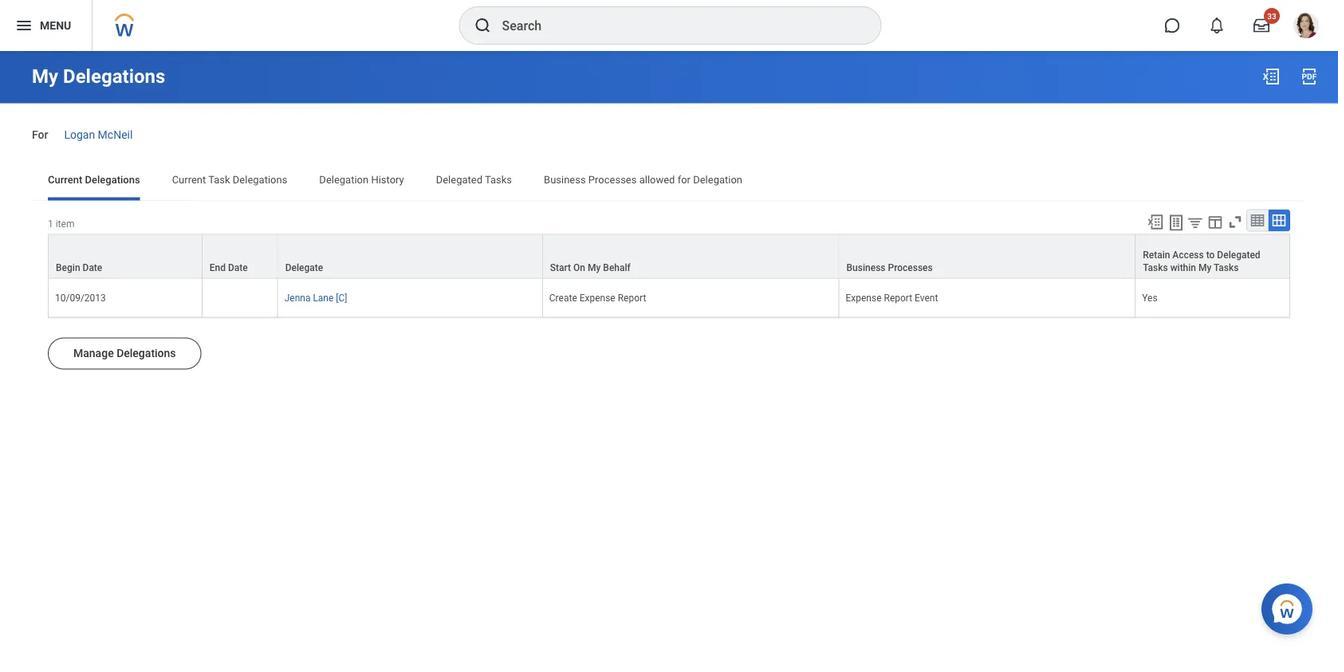 Task type: describe. For each thing, give the bounding box(es) containing it.
logan
[[64, 128, 95, 141]]

jenna lane [c] link
[[284, 289, 347, 303]]

logan mcneil link
[[64, 125, 133, 141]]

item
[[56, 218, 75, 229]]

delegate
[[285, 262, 323, 273]]

start on my behalf
[[550, 262, 631, 273]]

0 horizontal spatial my
[[32, 65, 58, 88]]

expense report event element
[[846, 289, 938, 303]]

10/09/2013
[[55, 292, 106, 303]]

tab list inside my delegations main content
[[32, 162, 1306, 200]]

create expense report
[[549, 292, 646, 303]]

1
[[48, 218, 53, 229]]

date for end date
[[228, 262, 248, 273]]

access
[[1173, 249, 1204, 260]]

my delegations
[[32, 65, 165, 88]]

delegate button
[[278, 235, 542, 278]]

business processes allowed for delegation
[[544, 174, 743, 186]]

end
[[210, 262, 226, 273]]

33 button
[[1244, 8, 1280, 43]]

expense report event
[[846, 292, 938, 303]]

manage delegations
[[73, 347, 176, 360]]

row containing retain access to delegated tasks within my tasks
[[48, 234, 1290, 279]]

for
[[678, 174, 691, 186]]

behalf
[[603, 262, 631, 273]]

business for business processes allowed for delegation
[[544, 174, 586, 186]]

1 delegation from the left
[[319, 174, 369, 186]]

start on my behalf button
[[543, 235, 839, 278]]

event
[[915, 292, 938, 303]]

my inside retain access to delegated tasks within my tasks
[[1199, 262, 1212, 273]]

2 delegation from the left
[[693, 174, 743, 186]]

create
[[549, 292, 577, 303]]

1 report from the left
[[618, 292, 646, 303]]

delegated inside retain access to delegated tasks within my tasks
[[1217, 249, 1261, 260]]

1 horizontal spatial tasks
[[1143, 262, 1168, 273]]

end date
[[210, 262, 248, 273]]

end date button
[[202, 235, 277, 278]]

retain
[[1143, 249, 1170, 260]]

start
[[550, 262, 571, 273]]

manage delegations button
[[48, 338, 201, 370]]

delegations right the task
[[233, 174, 287, 186]]

menu
[[40, 19, 71, 32]]

tasks inside tab list
[[485, 174, 512, 186]]

current for current delegations
[[48, 174, 82, 186]]

business for business processes
[[847, 262, 886, 273]]

history
[[371, 174, 404, 186]]

1 horizontal spatial my
[[588, 262, 601, 273]]

2 horizontal spatial tasks
[[1214, 262, 1239, 273]]

export to excel image for item
[[1147, 213, 1164, 231]]

begin date
[[56, 262, 102, 273]]

logan mcneil
[[64, 128, 133, 141]]

Search Workday  search field
[[502, 8, 848, 43]]

current delegations
[[48, 174, 140, 186]]

processes for business processes allowed for delegation
[[589, 174, 637, 186]]

click to view/edit grid preferences image
[[1207, 213, 1224, 231]]

export to excel image for delegations
[[1262, 67, 1281, 86]]

delegation history
[[319, 174, 404, 186]]

delegations for current delegations
[[85, 174, 140, 186]]



Task type: vqa. For each thing, say whether or not it's contained in the screenshot.
dashboard expenses icon at left bottom
no



Task type: locate. For each thing, give the bounding box(es) containing it.
inbox large image
[[1254, 18, 1270, 33]]

export to worksheets image
[[1167, 213, 1186, 232]]

create expense report element
[[549, 289, 646, 303]]

expand table image
[[1271, 212, 1287, 228]]

0 horizontal spatial expense
[[580, 292, 616, 303]]

2 horizontal spatial my
[[1199, 262, 1212, 273]]

delegated right the to
[[1217, 249, 1261, 260]]

date inside popup button
[[228, 262, 248, 273]]

delegations up the mcneil
[[63, 65, 165, 88]]

for
[[32, 128, 48, 141]]

0 horizontal spatial delegated
[[436, 174, 483, 186]]

within
[[1171, 262, 1196, 273]]

delegation left history
[[319, 174, 369, 186]]

my down menu dropdown button
[[32, 65, 58, 88]]

search image
[[473, 16, 493, 35]]

2 report from the left
[[884, 292, 913, 303]]

jenna
[[284, 292, 311, 303]]

1 horizontal spatial export to excel image
[[1262, 67, 1281, 86]]

jenna lane [c]
[[284, 292, 347, 303]]

33
[[1268, 11, 1277, 21]]

manage
[[73, 347, 114, 360]]

2 current from the left
[[172, 174, 206, 186]]

expense
[[580, 292, 616, 303], [846, 292, 882, 303]]

my down the to
[[1199, 262, 1212, 273]]

date for begin date
[[83, 262, 102, 273]]

1 vertical spatial export to excel image
[[1147, 213, 1164, 231]]

business processes button
[[839, 235, 1135, 278]]

current task delegations
[[172, 174, 287, 186]]

0 horizontal spatial export to excel image
[[1147, 213, 1164, 231]]

report left the "event"
[[884, 292, 913, 303]]

my right on
[[588, 262, 601, 273]]

1 horizontal spatial delegated
[[1217, 249, 1261, 260]]

export to excel image left view printable version (pdf) icon
[[1262, 67, 1281, 86]]

business processes
[[847, 262, 933, 273]]

expense down start on my behalf
[[580, 292, 616, 303]]

row down 'start on my behalf' popup button
[[48, 279, 1290, 318]]

0 vertical spatial delegated
[[436, 174, 483, 186]]

tab list
[[32, 162, 1306, 200]]

date right end
[[228, 262, 248, 273]]

my
[[32, 65, 58, 88], [588, 262, 601, 273], [1199, 262, 1212, 273]]

select to filter grid data image
[[1187, 214, 1204, 231]]

date
[[83, 262, 102, 273], [228, 262, 248, 273]]

current
[[48, 174, 82, 186], [172, 174, 206, 186]]

0 horizontal spatial delegation
[[319, 174, 369, 186]]

1 horizontal spatial business
[[847, 262, 886, 273]]

1 vertical spatial delegated
[[1217, 249, 1261, 260]]

processes for business processes
[[888, 262, 933, 273]]

0 vertical spatial processes
[[589, 174, 637, 186]]

0 vertical spatial export to excel image
[[1262, 67, 1281, 86]]

processes inside tab list
[[589, 174, 637, 186]]

tasks
[[485, 174, 512, 186], [1143, 262, 1168, 273], [1214, 262, 1239, 273]]

row containing 10/09/2013
[[48, 279, 1290, 318]]

date inside popup button
[[83, 262, 102, 273]]

current for current task delegations
[[172, 174, 206, 186]]

1 vertical spatial business
[[847, 262, 886, 273]]

retain access to delegated tasks within my tasks
[[1143, 249, 1261, 273]]

business inside tab list
[[544, 174, 586, 186]]

allowed
[[639, 174, 675, 186]]

delegation right for
[[693, 174, 743, 186]]

notifications large image
[[1209, 18, 1225, 33]]

delegations right "manage"
[[117, 347, 176, 360]]

1 date from the left
[[83, 262, 102, 273]]

1 horizontal spatial date
[[228, 262, 248, 273]]

begin
[[56, 262, 80, 273]]

processes
[[589, 174, 637, 186], [888, 262, 933, 273]]

1 item
[[48, 218, 75, 229]]

current up item
[[48, 174, 82, 186]]

1 horizontal spatial processes
[[888, 262, 933, 273]]

business inside "popup button"
[[847, 262, 886, 273]]

1 horizontal spatial report
[[884, 292, 913, 303]]

row down allowed
[[48, 234, 1290, 279]]

delegated right history
[[436, 174, 483, 186]]

delegation
[[319, 174, 369, 186], [693, 174, 743, 186]]

0 horizontal spatial business
[[544, 174, 586, 186]]

cell
[[202, 279, 278, 318]]

1 horizontal spatial current
[[172, 174, 206, 186]]

yes
[[1142, 292, 1158, 303]]

report
[[618, 292, 646, 303], [884, 292, 913, 303]]

0 vertical spatial business
[[544, 174, 586, 186]]

delegations down the mcneil
[[85, 174, 140, 186]]

toolbar inside my delegations main content
[[1140, 209, 1290, 234]]

1 expense from the left
[[580, 292, 616, 303]]

delegations inside button
[[117, 347, 176, 360]]

processes inside "popup button"
[[888, 262, 933, 273]]

to
[[1207, 249, 1215, 260]]

0 horizontal spatial date
[[83, 262, 102, 273]]

profile logan mcneil image
[[1294, 13, 1319, 42]]

processes up expense report event element
[[888, 262, 933, 273]]

1 current from the left
[[48, 174, 82, 186]]

expense down the business processes
[[846, 292, 882, 303]]

0 horizontal spatial processes
[[589, 174, 637, 186]]

on
[[573, 262, 585, 273]]

view printable version (pdf) image
[[1300, 67, 1319, 86]]

0 horizontal spatial current
[[48, 174, 82, 186]]

row
[[48, 234, 1290, 279], [48, 279, 1290, 318]]

begin date button
[[49, 235, 202, 278]]

delegated tasks
[[436, 174, 512, 186]]

mcneil
[[98, 128, 133, 141]]

justify image
[[14, 16, 33, 35]]

delegations for manage delegations
[[117, 347, 176, 360]]

cell inside my delegations main content
[[202, 279, 278, 318]]

export to excel image left export to worksheets image
[[1147, 213, 1164, 231]]

lane
[[313, 292, 334, 303]]

2 date from the left
[[228, 262, 248, 273]]

delegated inside tab list
[[436, 174, 483, 186]]

business
[[544, 174, 586, 186], [847, 262, 886, 273]]

date right 'begin'
[[83, 262, 102, 273]]

menu button
[[0, 0, 92, 51]]

0 horizontal spatial report
[[618, 292, 646, 303]]

2 expense from the left
[[846, 292, 882, 303]]

0 horizontal spatial tasks
[[485, 174, 512, 186]]

tab list containing current delegations
[[32, 162, 1306, 200]]

1 row from the top
[[48, 234, 1290, 279]]

toolbar
[[1140, 209, 1290, 234]]

fullscreen image
[[1227, 213, 1244, 231]]

1 horizontal spatial delegation
[[693, 174, 743, 186]]

table image
[[1250, 212, 1266, 228]]

delegations
[[63, 65, 165, 88], [85, 174, 140, 186], [233, 174, 287, 186], [117, 347, 176, 360]]

delegated
[[436, 174, 483, 186], [1217, 249, 1261, 260]]

report down behalf
[[618, 292, 646, 303]]

1 vertical spatial processes
[[888, 262, 933, 273]]

task
[[208, 174, 230, 186]]

processes left allowed
[[589, 174, 637, 186]]

retain access to delegated tasks within my tasks button
[[1136, 235, 1290, 278]]

export to excel image
[[1262, 67, 1281, 86], [1147, 213, 1164, 231]]

2 row from the top
[[48, 279, 1290, 318]]

1 horizontal spatial expense
[[846, 292, 882, 303]]

[c]
[[336, 292, 347, 303]]

my delegations main content
[[0, 51, 1338, 435]]

delegations for my delegations
[[63, 65, 165, 88]]

current left the task
[[172, 174, 206, 186]]



